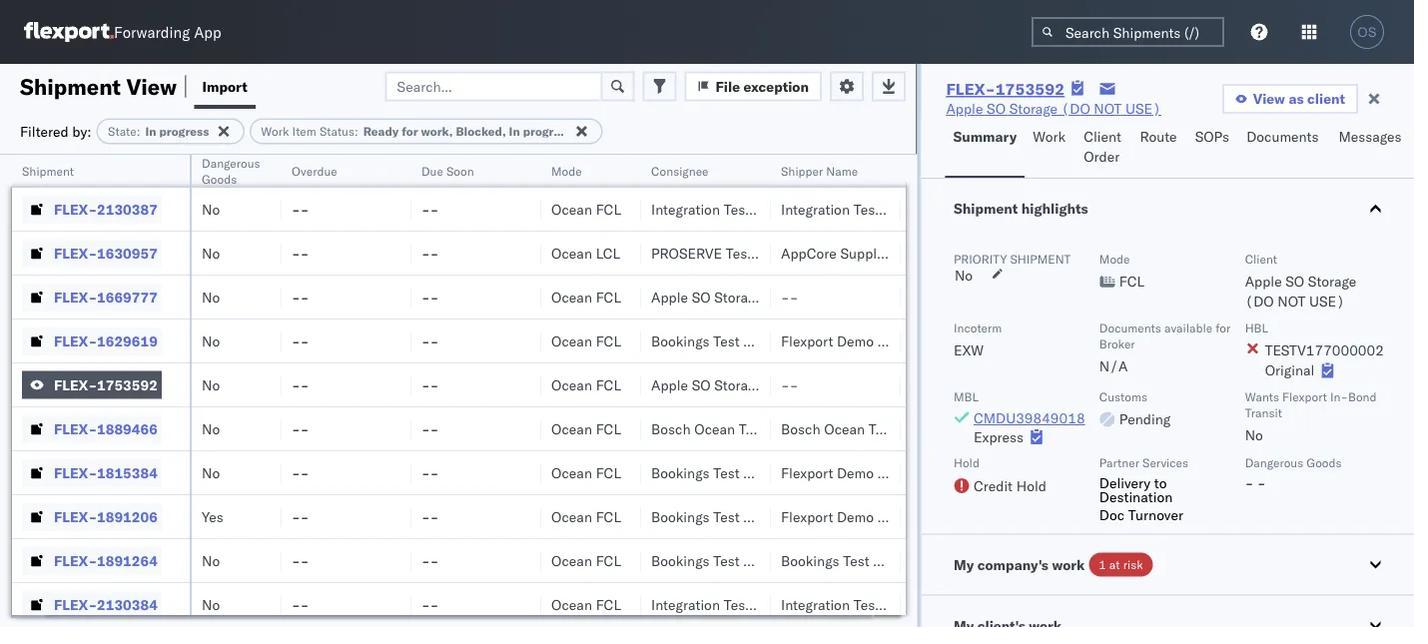 Task type: locate. For each thing, give the bounding box(es) containing it.
0 vertical spatial mode
[[551, 163, 582, 178]]

0 vertical spatial for
[[402, 124, 418, 139]]

ocean fcl for flex-1889466
[[551, 420, 621, 437]]

dangerous goods - -
[[1245, 455, 1341, 491]]

1 vertical spatial for
[[1215, 320, 1230, 335]]

2 demo from the top
[[837, 464, 874, 481]]

1 bosch ocean test from the left
[[651, 420, 765, 437]]

0 vertical spatial demo
[[837, 332, 874, 350]]

1 resize handle column header from the left
[[166, 155, 190, 627]]

ocean fcl for flex-1753592
[[551, 376, 621, 394]]

shipment up the by:
[[20, 72, 121, 100]]

resize handle column header for dangerous goods
[[258, 155, 282, 627]]

co. for 1891206
[[930, 508, 950, 525]]

fcl for flex-1753592
[[596, 376, 621, 394]]

shipment down filtered
[[22, 163, 74, 178]]

0 vertical spatial flexport demo shipper co.
[[781, 332, 950, 350]]

0 vertical spatial client
[[1084, 128, 1122, 145]]

ocean fcl for flex-2130384
[[551, 596, 621, 613]]

flex- down flex-1891264 button
[[54, 596, 97, 613]]

forwarding app
[[114, 22, 221, 41]]

ocean fcl for flex-1891206
[[551, 508, 621, 525]]

flex- down flex-1891206 button
[[54, 552, 97, 569]]

work left item
[[261, 124, 289, 139]]

for left hbl
[[1215, 320, 1230, 335]]

not inside client apple so storage (do not use) incoterm exw
[[1277, 293, 1305, 310]]

1 horizontal spatial work
[[1033, 128, 1066, 145]]

co.
[[930, 332, 950, 350], [930, 464, 950, 481], [930, 508, 950, 525]]

use) inside client apple so storage (do not use) incoterm exw
[[1309, 293, 1345, 310]]

client inside button
[[1084, 128, 1122, 145]]

flex- down flex-1669777 button
[[54, 332, 97, 350]]

1 progress from the left
[[159, 124, 209, 139]]

blocked,
[[456, 124, 506, 139]]

0 horizontal spatial documents
[[1099, 320, 1161, 335]]

co. for 1629619
[[930, 332, 950, 350]]

hbl
[[1245, 320, 1268, 335]]

2 progress from the left
[[523, 124, 573, 139]]

0 vertical spatial hold
[[953, 455, 979, 470]]

bookings test consignee for flex-1891264
[[651, 552, 810, 569]]

in right state
[[145, 124, 156, 139]]

view as client button
[[1222, 84, 1358, 114]]

bond
[[1348, 389, 1376, 404]]

1 vertical spatial 1753592
[[97, 376, 158, 394]]

7 resize handle column header from the left
[[877, 155, 901, 627]]

hold up credit
[[953, 455, 979, 470]]

apple so storage (do not use) link
[[946, 99, 1161, 119]]

flex- for flex-2130387 button
[[54, 200, 97, 218]]

5 resize handle column header from the left
[[617, 155, 641, 627]]

co. up the china at the bottom right of the page
[[930, 508, 950, 525]]

documents inside "documents" button
[[1247, 128, 1319, 145]]

2 bookings test consignee from the top
[[651, 464, 810, 481]]

shipment button
[[12, 159, 170, 179]]

1753592 up 1889466
[[97, 376, 158, 394]]

flex-1815384 button
[[22, 459, 162, 487]]

ocean lcl
[[551, 244, 620, 262]]

1 demo from the top
[[837, 332, 874, 350]]

consignee button
[[641, 159, 751, 179]]

for inside documents available for broker n/a
[[1215, 320, 1230, 335]]

flex-1891264
[[54, 552, 158, 569]]

dangerous down import 'button'
[[202, 155, 260, 170]]

1 horizontal spatial for
[[1215, 320, 1230, 335]]

original
[[1265, 362, 1314, 379]]

shipper up bookings test shipper china
[[878, 508, 927, 525]]

priority
[[953, 251, 1007, 266]]

express
[[973, 428, 1023, 445]]

goods inside dangerous goods
[[202, 171, 237, 186]]

no for flex-1669777
[[202, 288, 220, 306]]

client
[[1084, 128, 1122, 145], [1245, 251, 1277, 266]]

7 ocean fcl from the top
[[551, 508, 621, 525]]

1 horizontal spatial progress
[[523, 124, 573, 139]]

hold right credit
[[1016, 477, 1046, 494]]

flex- for flex-1891264 button
[[54, 552, 97, 569]]

1 flexport demo shipper co. from the top
[[781, 332, 950, 350]]

1 horizontal spatial documents
[[1247, 128, 1319, 145]]

1 vertical spatial shipment
[[22, 163, 74, 178]]

shipper left 'exw' at the bottom of the page
[[878, 332, 927, 350]]

work inside 'button'
[[1033, 128, 1066, 145]]

no for flex-1630957
[[202, 244, 220, 262]]

goods down state : in progress
[[202, 171, 237, 186]]

view
[[126, 72, 177, 100], [1253, 90, 1285, 107]]

app
[[194, 22, 221, 41]]

0 vertical spatial flex-1753592
[[946, 79, 1065, 99]]

flex-1753592 up summary
[[946, 79, 1065, 99]]

0 vertical spatial goods
[[202, 171, 237, 186]]

flexport demo shipper co. for 1891206
[[781, 508, 950, 525]]

2 vertical spatial shipment
[[953, 200, 1018, 217]]

0 horizontal spatial bosch
[[651, 420, 691, 437]]

2 ocean fcl from the top
[[551, 288, 621, 306]]

0 horizontal spatial client
[[1084, 128, 1122, 145]]

services
[[1142, 455, 1188, 470]]

2 vertical spatial demo
[[837, 508, 874, 525]]

resize handle column header for mode
[[617, 155, 641, 627]]

apple inside client apple so storage (do not use) incoterm exw
[[1245, 273, 1282, 290]]

client up order
[[1084, 128, 1122, 145]]

2 flexport demo shipper co. from the top
[[781, 464, 950, 481]]

1 horizontal spatial bosch ocean test
[[781, 420, 895, 437]]

0 vertical spatial documents
[[1247, 128, 1319, 145]]

3 demo from the top
[[837, 508, 874, 525]]

1 horizontal spatial bosch
[[781, 420, 821, 437]]

1 vertical spatial demo
[[837, 464, 874, 481]]

0 vertical spatial shipment
[[20, 72, 121, 100]]

dangerous inside button
[[202, 155, 260, 170]]

0 horizontal spatial work
[[261, 124, 289, 139]]

storage
[[1009, 100, 1058, 117], [1308, 273, 1356, 290], [714, 288, 763, 306], [714, 376, 763, 394]]

work button
[[1025, 119, 1076, 178]]

2 vertical spatial flexport demo shipper co.
[[781, 508, 950, 525]]

apple
[[946, 100, 983, 117], [1245, 273, 1282, 290], [651, 288, 688, 306], [651, 376, 688, 394]]

resize handle column header
[[166, 155, 190, 627], [258, 155, 282, 627], [388, 155, 412, 627], [517, 155, 541, 627], [617, 155, 641, 627], [747, 155, 771, 627], [877, 155, 901, 627]]

work item status : ready for work, blocked, in progress
[[261, 124, 573, 139]]

Search Shipments (/) text field
[[1032, 17, 1225, 47]]

flex- down flex-1753592 button
[[54, 420, 97, 437]]

demo
[[837, 332, 874, 350], [837, 464, 874, 481], [837, 508, 874, 525]]

bookings test consignee for flex-1629619
[[651, 332, 810, 350]]

4 ocean fcl from the top
[[551, 376, 621, 394]]

3 bookings test consignee from the top
[[651, 508, 810, 525]]

1 horizontal spatial :
[[355, 124, 358, 139]]

client
[[1307, 90, 1345, 107]]

view up state : in progress
[[126, 72, 177, 100]]

: left ready
[[355, 124, 358, 139]]

flexport for 1891206
[[781, 508, 833, 525]]

6 resize handle column header from the left
[[747, 155, 771, 627]]

so inside client apple so storage (do not use) incoterm exw
[[1285, 273, 1304, 290]]

risk
[[1123, 557, 1143, 572]]

2 vertical spatial apple so storage (do not use)
[[651, 376, 866, 394]]

0 horizontal spatial progress
[[159, 124, 209, 139]]

3 flexport demo shipper co. from the top
[[781, 508, 950, 525]]

goods inside dangerous goods - -
[[1306, 455, 1341, 470]]

1 vertical spatial hold
[[1016, 477, 1046, 494]]

resize handle column header for shipper name
[[877, 155, 901, 627]]

documents up broker
[[1099, 320, 1161, 335]]

fcl for flex-2130387
[[596, 200, 621, 218]]

forwarding app link
[[24, 22, 221, 42]]

flex- down the flex-1630957 button
[[54, 288, 97, 306]]

co. left credit
[[930, 464, 950, 481]]

flex- down flex-1629619 button
[[54, 376, 97, 394]]

fcl for flex-1669777
[[596, 288, 621, 306]]

1753592
[[995, 79, 1065, 99], [97, 376, 158, 394]]

flex- down flex-1889466 button
[[54, 464, 97, 481]]

flex-1891206
[[54, 508, 158, 525]]

(do
[[1061, 100, 1090, 117], [766, 288, 795, 306], [1245, 293, 1274, 310], [766, 376, 795, 394]]

consignee for flex-1891264
[[743, 552, 810, 569]]

client up hbl
[[1245, 251, 1277, 266]]

ocean for 1629619
[[551, 332, 592, 350]]

-
[[292, 200, 300, 218], [300, 200, 309, 218], [421, 200, 430, 218], [430, 200, 439, 218], [292, 244, 300, 262], [300, 244, 309, 262], [421, 244, 430, 262], [430, 244, 439, 262], [292, 288, 300, 306], [300, 288, 309, 306], [421, 288, 430, 306], [430, 288, 439, 306], [781, 288, 790, 306], [790, 288, 798, 306], [292, 332, 300, 350], [300, 332, 309, 350], [421, 332, 430, 350], [430, 332, 439, 350], [292, 376, 300, 394], [300, 376, 309, 394], [421, 376, 430, 394], [430, 376, 439, 394], [781, 376, 790, 394], [790, 376, 798, 394], [292, 420, 300, 437], [300, 420, 309, 437], [421, 420, 430, 437], [430, 420, 439, 437], [292, 464, 300, 481], [300, 464, 309, 481], [421, 464, 430, 481], [430, 464, 439, 481], [1245, 474, 1253, 491], [1257, 474, 1266, 491], [292, 508, 300, 525], [300, 508, 309, 525], [421, 508, 430, 525], [430, 508, 439, 525], [292, 552, 300, 569], [300, 552, 309, 569], [421, 552, 430, 569], [430, 552, 439, 569], [292, 596, 300, 613], [300, 596, 309, 613], [421, 596, 430, 613], [430, 596, 439, 613]]

apple so storage (do not use) for flex-1753592
[[651, 376, 866, 394]]

pending
[[1119, 411, 1170, 428]]

flexport. image
[[24, 22, 114, 42]]

0 horizontal spatial dangerous
[[202, 155, 260, 170]]

0 vertical spatial apple so storage (do not use)
[[946, 100, 1161, 117]]

flexport for 1815384
[[781, 464, 833, 481]]

work
[[1052, 556, 1085, 573]]

flexport inside wants flexport in-bond transit no
[[1282, 389, 1327, 404]]

0 horizontal spatial in
[[145, 124, 156, 139]]

6 ocean fcl from the top
[[551, 464, 621, 481]]

1753592 up 'work' 'button'
[[995, 79, 1065, 99]]

1 horizontal spatial client
[[1245, 251, 1277, 266]]

ltd
[[888, 244, 908, 262]]

1 bosch from the left
[[651, 420, 691, 437]]

:
[[137, 124, 140, 139], [355, 124, 358, 139]]

progress up the mode button
[[523, 124, 573, 139]]

client inside client apple so storage (do not use) incoterm exw
[[1245, 251, 1277, 266]]

flex- down shipment button
[[54, 200, 97, 218]]

progress
[[159, 124, 209, 139], [523, 124, 573, 139]]

1 vertical spatial goods
[[1306, 455, 1341, 470]]

client order button
[[1076, 119, 1132, 178]]

1 ocean fcl from the top
[[551, 200, 621, 218]]

due soon
[[421, 163, 474, 178]]

in right blocked,
[[509, 124, 520, 139]]

company's
[[977, 556, 1048, 573]]

1753592 inside flex-1753592 button
[[97, 376, 158, 394]]

destination
[[1099, 488, 1172, 505]]

at
[[1109, 557, 1120, 572]]

1 co. from the top
[[930, 332, 950, 350]]

1 vertical spatial flexport demo shipper co.
[[781, 464, 950, 481]]

flex-
[[946, 79, 995, 99], [54, 200, 97, 218], [54, 244, 97, 262], [54, 288, 97, 306], [54, 332, 97, 350], [54, 376, 97, 394], [54, 420, 97, 437], [54, 464, 97, 481], [54, 508, 97, 525], [54, 552, 97, 569], [54, 596, 97, 613]]

cmdu39849018 button
[[973, 410, 1085, 427]]

in
[[145, 124, 156, 139], [509, 124, 520, 139]]

shipper left the china at the bottom right of the page
[[873, 552, 922, 569]]

3 co. from the top
[[930, 508, 950, 525]]

--
[[292, 200, 309, 218], [421, 200, 439, 218], [292, 244, 309, 262], [421, 244, 439, 262], [292, 288, 309, 306], [421, 288, 439, 306], [781, 288, 798, 306], [292, 332, 309, 350], [421, 332, 439, 350], [292, 376, 309, 394], [421, 376, 439, 394], [781, 376, 798, 394], [292, 420, 309, 437], [421, 420, 439, 437], [292, 464, 309, 481], [421, 464, 439, 481], [292, 508, 309, 525], [421, 508, 439, 525], [292, 552, 309, 569], [421, 552, 439, 569], [292, 596, 309, 613], [421, 596, 439, 613]]

mode button
[[541, 159, 621, 179]]

flex- down flex-1815384 button at bottom left
[[54, 508, 97, 525]]

turnover
[[1128, 506, 1183, 523]]

ocean for 1891264
[[551, 552, 592, 569]]

resize handle column header for consignee
[[747, 155, 771, 627]]

0 horizontal spatial 1753592
[[97, 376, 158, 394]]

8 ocean fcl from the top
[[551, 552, 621, 569]]

ocean for 1891206
[[551, 508, 592, 525]]

2 co. from the top
[[930, 464, 950, 481]]

sops button
[[1187, 119, 1239, 178]]

documents inside documents available for broker n/a
[[1099, 320, 1161, 335]]

0 horizontal spatial goods
[[202, 171, 237, 186]]

file exception button
[[685, 71, 822, 101], [685, 71, 822, 101]]

1 vertical spatial apple so storage (do not use)
[[651, 288, 866, 306]]

bookings for flex-1629619
[[651, 332, 710, 350]]

flex-1753592
[[946, 79, 1065, 99], [54, 376, 158, 394]]

view left 'as'
[[1253, 90, 1285, 107]]

no inside wants flexport in-bond transit no
[[1245, 426, 1263, 444]]

0 vertical spatial dangerous
[[202, 155, 260, 170]]

credit hold
[[973, 477, 1046, 494]]

flex- for flex-2130384 button
[[54, 596, 97, 613]]

3 resize handle column header from the left
[[388, 155, 412, 627]]

view inside button
[[1253, 90, 1285, 107]]

flex-2130387 button
[[22, 195, 162, 223]]

fcl for flex-1891206
[[596, 508, 621, 525]]

2 resize handle column header from the left
[[258, 155, 282, 627]]

5 ocean fcl from the top
[[551, 420, 621, 437]]

1815384
[[97, 464, 158, 481]]

mode up ocean lcl on the left of the page
[[551, 163, 582, 178]]

bookings
[[651, 332, 710, 350], [651, 464, 710, 481], [651, 508, 710, 525], [651, 552, 710, 569], [781, 552, 840, 569]]

9 ocean fcl from the top
[[551, 596, 621, 613]]

flex-1891206 button
[[22, 503, 162, 531]]

resize handle column header for shipment
[[166, 155, 190, 627]]

flexport demo shipper co. for 1815384
[[781, 464, 950, 481]]

client for order
[[1084, 128, 1122, 145]]

1 horizontal spatial goods
[[1306, 455, 1341, 470]]

3 ocean fcl from the top
[[551, 332, 621, 350]]

demo for 1891206
[[837, 508, 874, 525]]

so
[[987, 100, 1006, 117], [1285, 273, 1304, 290], [692, 288, 711, 306], [692, 376, 711, 394]]

no for flex-1753592
[[202, 376, 220, 394]]

shipment highlights button
[[921, 179, 1414, 239]]

ready
[[363, 124, 399, 139]]

for
[[402, 124, 418, 139], [1215, 320, 1230, 335]]

shipment for shipment view
[[20, 72, 121, 100]]

1 bookings test consignee from the top
[[651, 332, 810, 350]]

mode down shipment highlights button
[[1099, 251, 1130, 266]]

flex-1753592 up flex-1889466 on the bottom of the page
[[54, 376, 158, 394]]

supply
[[840, 244, 884, 262]]

flexport for 1629619
[[781, 332, 833, 350]]

for left the work,
[[402, 124, 418, 139]]

4 bookings test consignee from the top
[[651, 552, 810, 569]]

no for flex-1815384
[[202, 464, 220, 481]]

bosch ocean test
[[651, 420, 765, 437], [781, 420, 895, 437]]

highlights
[[1021, 200, 1088, 217]]

0 horizontal spatial flex-1753592
[[54, 376, 158, 394]]

filtered
[[20, 122, 69, 140]]

1 vertical spatial dangerous
[[1245, 455, 1303, 470]]

broker
[[1099, 336, 1135, 351]]

0 vertical spatial co.
[[930, 332, 950, 350]]

shipper left name
[[781, 163, 823, 178]]

flex- for flex-1629619 button
[[54, 332, 97, 350]]

flex-1629619
[[54, 332, 158, 350]]

work down the apple so storage (do not use) link
[[1033, 128, 1066, 145]]

0 horizontal spatial :
[[137, 124, 140, 139]]

by:
[[72, 122, 91, 140]]

shipper for flex-1629619
[[878, 332, 927, 350]]

1 vertical spatial client
[[1245, 251, 1277, 266]]

goods down wants flexport in-bond transit no
[[1306, 455, 1341, 470]]

flex- down flex-2130387 button
[[54, 244, 97, 262]]

shipment up priority
[[953, 200, 1018, 217]]

1 horizontal spatial 1753592
[[995, 79, 1065, 99]]

dangerous inside dangerous goods - -
[[1245, 455, 1303, 470]]

1 horizontal spatial mode
[[1099, 251, 1130, 266]]

2 bosch ocean test from the left
[[781, 420, 895, 437]]

0 horizontal spatial bosch ocean test
[[651, 420, 765, 437]]

0 horizontal spatial hold
[[953, 455, 979, 470]]

4 resize handle column header from the left
[[517, 155, 541, 627]]

shipper left credit
[[878, 464, 927, 481]]

: right the by:
[[137, 124, 140, 139]]

1 vertical spatial co.
[[930, 464, 950, 481]]

documents down view as client button
[[1247, 128, 1319, 145]]

dangerous down transit
[[1245, 455, 1303, 470]]

route
[[1140, 128, 1177, 145]]

co. left 'exw' at the bottom of the page
[[930, 332, 950, 350]]

goods
[[202, 171, 237, 186], [1306, 455, 1341, 470]]

1 horizontal spatial in
[[509, 124, 520, 139]]

1 horizontal spatial dangerous
[[1245, 455, 1303, 470]]

1 horizontal spatial view
[[1253, 90, 1285, 107]]

(do inside client apple so storage (do not use) incoterm exw
[[1245, 293, 1274, 310]]

client apple so storage (do not use) incoterm exw
[[953, 251, 1356, 359]]

2 vertical spatial co.
[[930, 508, 950, 525]]

demo for 1629619
[[837, 332, 874, 350]]

consignee
[[651, 163, 709, 178], [743, 332, 810, 350], [743, 464, 810, 481], [743, 508, 810, 525], [743, 552, 810, 569]]

1 vertical spatial documents
[[1099, 320, 1161, 335]]

0 horizontal spatial mode
[[551, 163, 582, 178]]

progress down import 'button'
[[159, 124, 209, 139]]

2130384
[[97, 596, 158, 613]]

1 vertical spatial flex-1753592
[[54, 376, 158, 394]]

flex-2130387
[[54, 200, 158, 218]]

hold
[[953, 455, 979, 470], [1016, 477, 1046, 494]]

1 horizontal spatial hold
[[1016, 477, 1046, 494]]



Task type: describe. For each thing, give the bounding box(es) containing it.
item
[[292, 124, 316, 139]]

appcore
[[781, 244, 837, 262]]

ocean fcl for flex-1669777
[[551, 288, 621, 306]]

appcore supply ltd
[[781, 244, 908, 262]]

ocean fcl for flex-1629619
[[551, 332, 621, 350]]

flex-1753592 link
[[946, 79, 1065, 99]]

2130387
[[97, 200, 158, 218]]

ocean for 2130384
[[551, 596, 592, 613]]

flex-2130384
[[54, 596, 158, 613]]

transit
[[1245, 405, 1282, 420]]

mode inside button
[[551, 163, 582, 178]]

ocean for 2130387
[[551, 200, 592, 218]]

goods for dangerous goods
[[202, 171, 237, 186]]

0 horizontal spatial for
[[402, 124, 418, 139]]

my company's work
[[953, 556, 1085, 573]]

shipment for shipment highlights
[[953, 200, 1018, 217]]

import button
[[194, 64, 255, 109]]

dangerous for dangerous goods
[[202, 155, 260, 170]]

shipper for flex-1815384
[[878, 464, 927, 481]]

1669777
[[97, 288, 158, 306]]

order
[[1084, 148, 1120, 165]]

ocean fcl for flex-2130387
[[551, 200, 621, 218]]

to
[[1154, 474, 1167, 491]]

fcl for flex-1889466
[[596, 420, 621, 437]]

doc
[[1099, 506, 1124, 523]]

flex-1815384
[[54, 464, 158, 481]]

1630957
[[97, 244, 158, 262]]

no for flex-2130387
[[202, 200, 220, 218]]

wants flexport in-bond transit no
[[1245, 389, 1376, 444]]

flex- for flex-1891206 button
[[54, 508, 97, 525]]

work,
[[421, 124, 453, 139]]

wants
[[1245, 389, 1279, 404]]

shipment
[[1010, 251, 1071, 266]]

goods for dangerous goods - -
[[1306, 455, 1341, 470]]

0 horizontal spatial view
[[126, 72, 177, 100]]

documents available for broker n/a
[[1099, 320, 1230, 375]]

demo for 1815384
[[837, 464, 874, 481]]

ocean for 1669777
[[551, 288, 592, 306]]

bookings for flex-1891206
[[651, 508, 710, 525]]

state : in progress
[[108, 124, 209, 139]]

work for work
[[1033, 128, 1066, 145]]

1 horizontal spatial flex-1753592
[[946, 79, 1065, 99]]

account
[[756, 244, 809, 262]]

summary
[[953, 128, 1017, 145]]

fcl for flex-1891264
[[596, 552, 621, 569]]

messages
[[1339, 128, 1402, 145]]

flex-1669777
[[54, 288, 158, 306]]

ocean for 1753592
[[551, 376, 592, 394]]

bookings test shipper china
[[781, 552, 963, 569]]

flex-2130384 button
[[22, 591, 162, 619]]

shipment for shipment
[[22, 163, 74, 178]]

flex-1669777 button
[[22, 283, 162, 311]]

2 in from the left
[[509, 124, 520, 139]]

flex- for flex-1669777 button
[[54, 288, 97, 306]]

sops
[[1195, 128, 1230, 145]]

ocean fcl for flex-1891264
[[551, 552, 621, 569]]

no for flex-1889466
[[202, 420, 220, 437]]

exw
[[953, 342, 983, 359]]

customs
[[1099, 389, 1147, 404]]

os
[[1358, 24, 1377, 39]]

2 : from the left
[[355, 124, 358, 139]]

shipment view
[[20, 72, 177, 100]]

bookings for flex-1891264
[[651, 552, 710, 569]]

work for work item status : ready for work, blocked, in progress
[[261, 124, 289, 139]]

shipper inside "button"
[[781, 163, 823, 178]]

cmdu39849018
[[973, 410, 1085, 427]]

flex- up summary
[[946, 79, 995, 99]]

ocean for 1889466
[[551, 420, 592, 437]]

bookings test consignee for flex-1891206
[[651, 508, 810, 525]]

dangerous goods button
[[192, 151, 274, 187]]

1
[[1098, 557, 1106, 572]]

documents for documents available for broker n/a
[[1099, 320, 1161, 335]]

view as client
[[1253, 90, 1345, 107]]

fcl for flex-2130384
[[596, 596, 621, 613]]

flex-1630957 button
[[22, 239, 162, 267]]

consignee for flex-1891206
[[743, 508, 810, 525]]

credit
[[973, 477, 1012, 494]]

fcl for flex-1629619
[[596, 332, 621, 350]]

messages button
[[1331, 119, 1412, 178]]

shipper name button
[[771, 159, 881, 179]]

consignee for flex-1815384
[[743, 464, 810, 481]]

Search... text field
[[385, 71, 603, 101]]

shipment highlights
[[953, 200, 1088, 217]]

1 at risk
[[1098, 557, 1143, 572]]

soon
[[446, 163, 474, 178]]

flex-1753592 inside button
[[54, 376, 158, 394]]

name
[[826, 163, 858, 178]]

flex-1891264 button
[[22, 547, 162, 575]]

forwarding
[[114, 22, 190, 41]]

file
[[716, 77, 740, 95]]

route button
[[1132, 119, 1187, 178]]

summary button
[[945, 119, 1025, 178]]

1891264
[[97, 552, 158, 569]]

ocean for 1630957
[[551, 244, 592, 262]]

flex-1630957
[[54, 244, 158, 262]]

exception
[[744, 77, 809, 95]]

storage inside client apple so storage (do not use) incoterm exw
[[1308, 273, 1356, 290]]

consignee inside button
[[651, 163, 709, 178]]

no for flex-2130384
[[202, 596, 220, 613]]

1629619
[[97, 332, 158, 350]]

consignee for flex-1629619
[[743, 332, 810, 350]]

incoterm
[[953, 320, 1002, 335]]

2 bosch from the left
[[781, 420, 821, 437]]

partner
[[1099, 455, 1139, 470]]

1 : from the left
[[137, 124, 140, 139]]

documents button
[[1239, 119, 1331, 178]]

proserve test account
[[651, 244, 809, 262]]

flex- for the flex-1630957 button
[[54, 244, 97, 262]]

client order
[[1084, 128, 1122, 165]]

dangerous for dangerous goods - -
[[1245, 455, 1303, 470]]

apple so storage (do not use) for flex-1669777
[[651, 288, 866, 306]]

ocean for 1815384
[[551, 464, 592, 481]]

shipper for flex-1891206
[[878, 508, 927, 525]]

shipper for flex-1891264
[[873, 552, 922, 569]]

file exception
[[716, 77, 809, 95]]

1 vertical spatial mode
[[1099, 251, 1130, 266]]

no for flex-1629619
[[202, 332, 220, 350]]

bookings test consignee for flex-1815384
[[651, 464, 810, 481]]

client for apple
[[1245, 251, 1277, 266]]

flex-1889466
[[54, 420, 158, 437]]

bookings for flex-1815384
[[651, 464, 710, 481]]

flex- for flex-1889466 button
[[54, 420, 97, 437]]

flex-1629619 button
[[22, 327, 162, 355]]

ocean fcl for flex-1815384
[[551, 464, 621, 481]]

co. for 1815384
[[930, 464, 950, 481]]

status
[[319, 124, 355, 139]]

flex- for flex-1753592 button
[[54, 376, 97, 394]]

documents for documents
[[1247, 128, 1319, 145]]

available
[[1164, 320, 1212, 335]]

fcl for flex-1815384
[[596, 464, 621, 481]]

1 in from the left
[[145, 124, 156, 139]]

due
[[421, 163, 443, 178]]

no for flex-1891264
[[202, 552, 220, 569]]

proserve
[[651, 244, 722, 262]]

filtered by:
[[20, 122, 91, 140]]

flex- for flex-1815384 button at bottom left
[[54, 464, 97, 481]]

0 vertical spatial 1753592
[[995, 79, 1065, 99]]

priority shipment
[[953, 251, 1071, 266]]

flexport demo shipper co. for 1629619
[[781, 332, 950, 350]]



Task type: vqa. For each thing, say whether or not it's contained in the screenshot.


